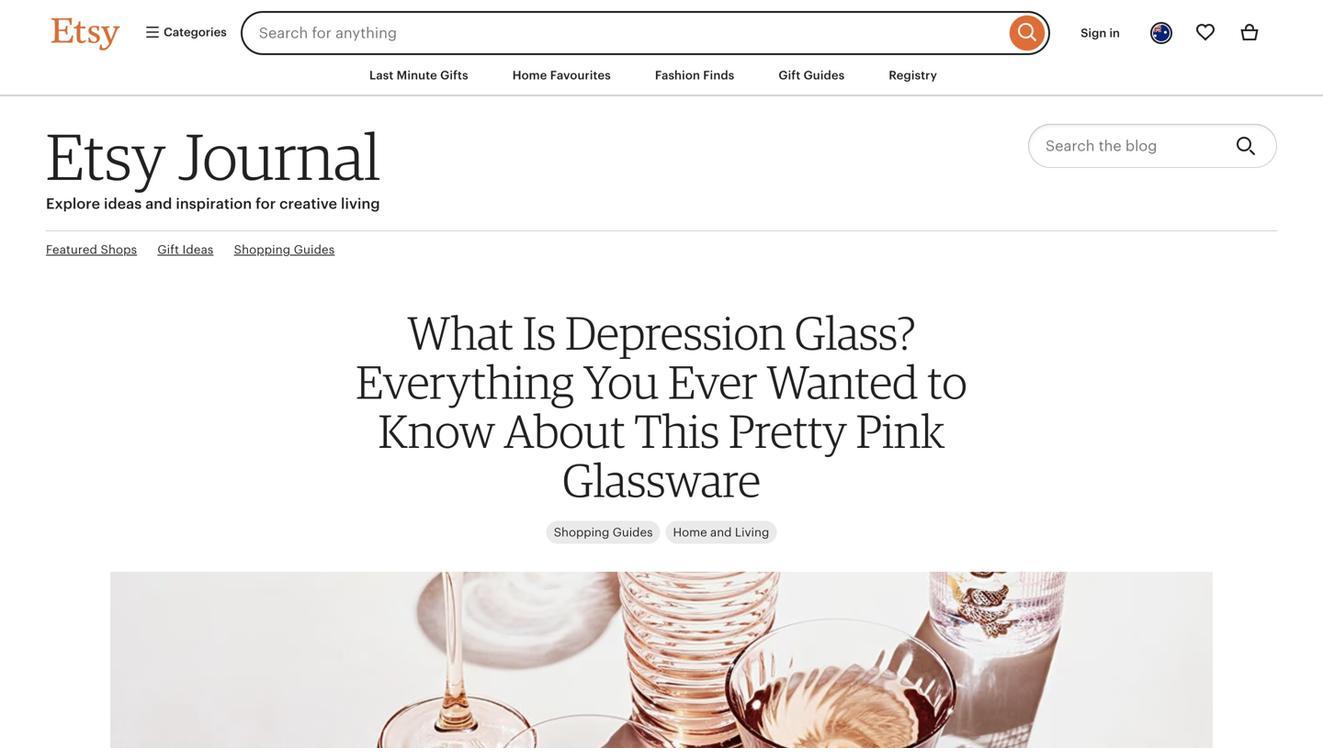 Task type: describe. For each thing, give the bounding box(es) containing it.
what is depression glass? everything you ever wanted to know about this pretty pink glassware
[[356, 305, 967, 508]]

and inside etsy journal explore ideas and inspiration for creative living
[[145, 196, 172, 212]]

gift guides link
[[765, 59, 859, 92]]

gift ideas link
[[157, 242, 214, 259]]

categories
[[161, 25, 227, 39]]

banner containing categories
[[18, 0, 1305, 55]]

registry link
[[875, 59, 951, 92]]

gift for gift guides
[[779, 68, 801, 82]]

to
[[927, 354, 967, 410]]

living
[[735, 526, 769, 540]]

sign in button
[[1067, 16, 1134, 50]]

you
[[583, 354, 659, 410]]

1 vertical spatial guides
[[294, 243, 335, 257]]

guides inside 'link'
[[804, 68, 845, 82]]

explore
[[46, 196, 100, 212]]

home for home favourites
[[512, 68, 547, 82]]

know
[[378, 403, 495, 459]]

about
[[504, 403, 626, 459]]

for
[[256, 196, 276, 212]]

0 horizontal spatial shopping guides link
[[234, 242, 335, 259]]

shops
[[101, 243, 137, 257]]

0 vertical spatial shopping
[[234, 243, 291, 257]]

creative
[[279, 196, 337, 212]]

0 vertical spatial shopping guides
[[234, 243, 335, 257]]

last minute gifts
[[369, 68, 468, 82]]

fashion finds
[[655, 68, 735, 82]]

inspiration
[[176, 196, 252, 212]]

home and living
[[673, 526, 769, 540]]

Search for anything text field
[[241, 11, 1005, 55]]

this
[[635, 403, 720, 459]]

etsy journal link
[[46, 118, 380, 195]]

fashion
[[655, 68, 700, 82]]

gifts
[[440, 68, 468, 82]]

in
[[1110, 26, 1120, 40]]

etsy journal explore ideas and inspiration for creative living
[[46, 118, 380, 212]]

fashion finds link
[[641, 59, 748, 92]]

everything
[[356, 354, 574, 410]]

glass?
[[795, 305, 916, 361]]

pretty
[[729, 403, 847, 459]]

menu bar containing last minute gifts
[[18, 55, 1305, 97]]

what
[[407, 305, 514, 361]]

favourites
[[550, 68, 611, 82]]

last minute gifts link
[[356, 59, 482, 92]]



Task type: vqa. For each thing, say whether or not it's contained in the screenshot.
∙ to the middle
no



Task type: locate. For each thing, give the bounding box(es) containing it.
0 vertical spatial shopping guides link
[[234, 242, 335, 259]]

menu bar
[[18, 55, 1305, 97]]

gift ideas
[[157, 243, 214, 257]]

and
[[145, 196, 172, 212], [710, 526, 732, 540]]

registry
[[889, 68, 937, 82]]

guides down glassware
[[613, 526, 653, 540]]

shopping guides down glassware
[[554, 526, 653, 540]]

minute
[[397, 68, 437, 82]]

home favourites link
[[499, 59, 625, 92]]

0 horizontal spatial shopping guides
[[234, 243, 335, 257]]

1 horizontal spatial shopping guides link
[[547, 522, 660, 545]]

home for home and living
[[673, 526, 707, 540]]

featured
[[46, 243, 97, 257]]

home
[[512, 68, 547, 82], [673, 526, 707, 540]]

1 horizontal spatial gift
[[779, 68, 801, 82]]

featured shops link
[[46, 242, 137, 259]]

shopping guides link down for
[[234, 242, 335, 259]]

gift inside 'link'
[[779, 68, 801, 82]]

sign in
[[1081, 26, 1120, 40]]

finds
[[703, 68, 735, 82]]

2 horizontal spatial guides
[[804, 68, 845, 82]]

1 horizontal spatial guides
[[613, 526, 653, 540]]

shopping guides down for
[[234, 243, 335, 257]]

1 horizontal spatial and
[[710, 526, 732, 540]]

banner
[[18, 0, 1305, 55]]

australia image
[[1152, 23, 1171, 41]]

etsy
[[46, 118, 166, 195]]

is
[[523, 305, 556, 361]]

glassware
[[562, 453, 761, 508]]

featured shops
[[46, 243, 137, 257]]

home favourites
[[512, 68, 611, 82]]

living
[[341, 196, 380, 212]]

wanted
[[767, 354, 918, 410]]

shopping guides link
[[234, 242, 335, 259], [547, 522, 660, 545]]

ever
[[668, 354, 758, 410]]

None search field
[[241, 11, 1051, 55]]

0 horizontal spatial gift
[[157, 243, 179, 257]]

last
[[369, 68, 394, 82]]

0 vertical spatial and
[[145, 196, 172, 212]]

gift
[[779, 68, 801, 82], [157, 243, 179, 257]]

guides left registry
[[804, 68, 845, 82]]

0 horizontal spatial and
[[145, 196, 172, 212]]

home left favourites
[[512, 68, 547, 82]]

pink
[[856, 403, 945, 459]]

and left living
[[710, 526, 732, 540]]

guides
[[804, 68, 845, 82], [294, 243, 335, 257], [613, 526, 653, 540]]

sign
[[1081, 26, 1107, 40]]

ideas
[[104, 196, 142, 212]]

2 vertical spatial guides
[[613, 526, 653, 540]]

1 vertical spatial home
[[673, 526, 707, 540]]

0 horizontal spatial shopping
[[234, 243, 291, 257]]

home down glassware
[[673, 526, 707, 540]]

gift for gift ideas
[[157, 243, 179, 257]]

australia button
[[1139, 11, 1184, 55]]

shopping
[[234, 243, 291, 257], [554, 526, 609, 540]]

Search the blog text field
[[1028, 124, 1221, 168]]

and inside home and living link
[[710, 526, 732, 540]]

ideas
[[182, 243, 214, 257]]

journal
[[178, 118, 380, 195]]

categories button
[[130, 17, 235, 50]]

1 vertical spatial shopping guides
[[554, 526, 653, 540]]

guides down creative on the top left of page
[[294, 243, 335, 257]]

0 horizontal spatial home
[[512, 68, 547, 82]]

home and living link
[[666, 522, 777, 545]]

1 vertical spatial gift
[[157, 243, 179, 257]]

1 horizontal spatial shopping
[[554, 526, 609, 540]]

0 vertical spatial gift
[[779, 68, 801, 82]]

shopping guides
[[234, 243, 335, 257], [554, 526, 653, 540]]

1 vertical spatial shopping guides link
[[547, 522, 660, 545]]

depression
[[565, 305, 786, 361]]

1 horizontal spatial shopping guides
[[554, 526, 653, 540]]

1 vertical spatial shopping
[[554, 526, 609, 540]]

gift left ideas
[[157, 243, 179, 257]]

0 vertical spatial home
[[512, 68, 547, 82]]

0 horizontal spatial guides
[[294, 243, 335, 257]]

gift right finds
[[779, 68, 801, 82]]

shopping guides link down glassware
[[547, 522, 660, 545]]

1 horizontal spatial home
[[673, 526, 707, 540]]

and right ideas
[[145, 196, 172, 212]]

0 vertical spatial guides
[[804, 68, 845, 82]]

gift guides
[[779, 68, 845, 82]]

1 vertical spatial and
[[710, 526, 732, 540]]



